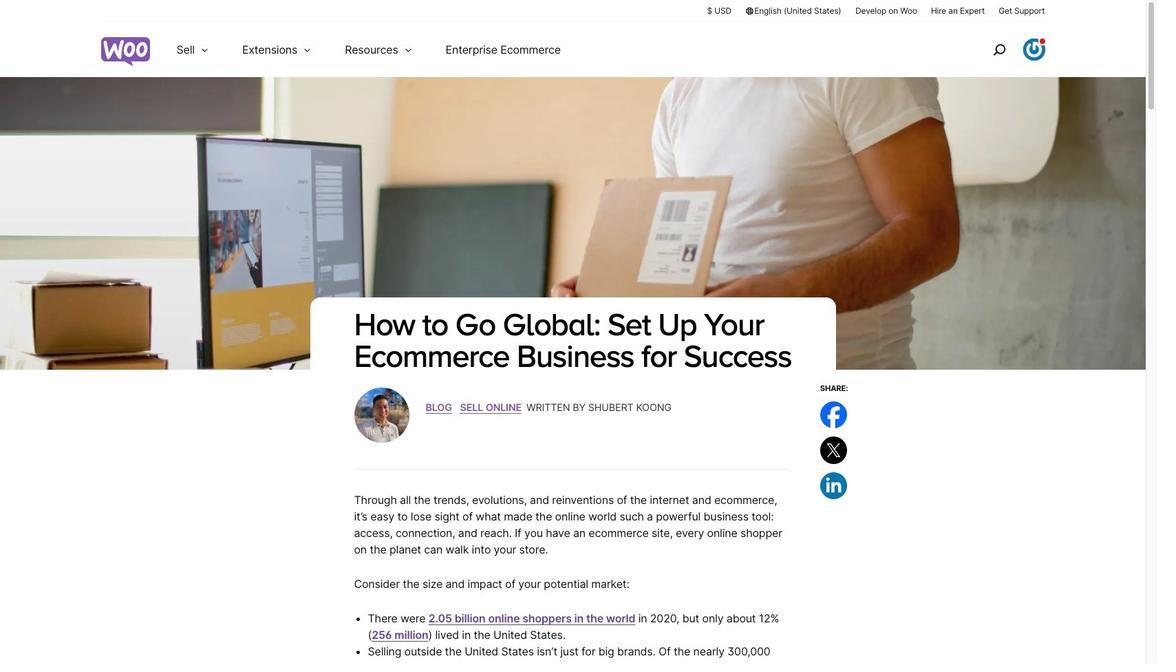Task type: locate. For each thing, give the bounding box(es) containing it.
search image
[[989, 39, 1011, 61]]



Task type: describe. For each thing, give the bounding box(es) containing it.
open account menu image
[[1024, 39, 1046, 61]]

service navigation menu element
[[964, 27, 1046, 72]]



